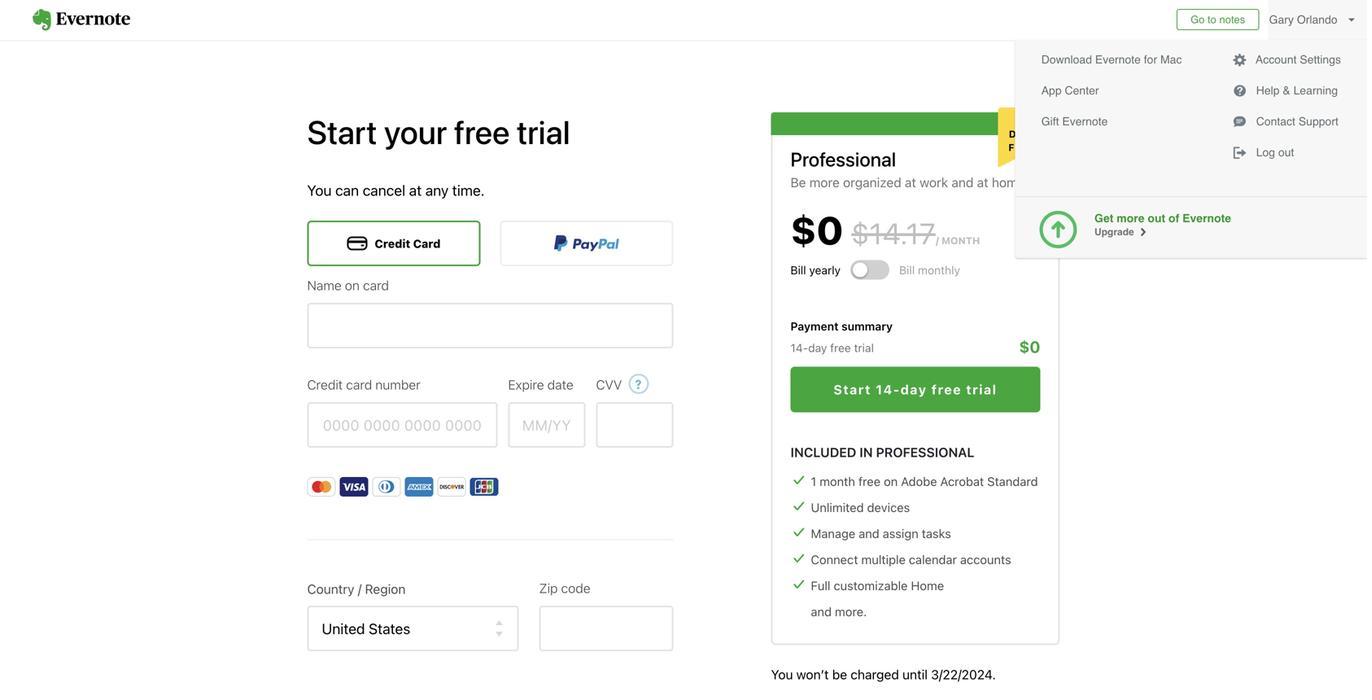 Task type: vqa. For each thing, say whether or not it's contained in the screenshot.
14-DAY FREE TRIAL
yes



Task type: describe. For each thing, give the bounding box(es) containing it.
connect multiple calendar accounts
[[811, 552, 1012, 567]]

log out
[[1254, 146, 1295, 159]]

gary orlando
[[1270, 13, 1338, 26]]

log out link
[[1227, 141, 1348, 164]]

get
[[1095, 212, 1114, 225]]

any
[[426, 182, 449, 199]]

/ inside $0 $14.17 / month
[[936, 235, 940, 246]]

2 vertical spatial evernote
[[1183, 212, 1232, 225]]

home.
[[992, 175, 1029, 190]]

full
[[811, 579, 831, 593]]

1 vertical spatial more
[[1117, 212, 1145, 225]]

name
[[307, 278, 342, 293]]

account settings
[[1254, 53, 1342, 66]]

download
[[1042, 53, 1093, 66]]

name on card
[[307, 278, 389, 293]]

1 month free on adobe acrobat standard
[[811, 474, 1039, 489]]

you for you won't be charged until 3/22/2024.
[[772, 667, 794, 682]]

Zip code text field
[[539, 606, 674, 651]]

until
[[903, 667, 928, 682]]

devices
[[868, 500, 911, 515]]

professional be more organized at work and at home.
[[791, 148, 1029, 190]]

0 vertical spatial card
[[363, 278, 389, 293]]

account settings link
[[1227, 48, 1348, 71]]

account
[[1257, 53, 1298, 66]]

0 vertical spatial on
[[345, 278, 360, 293]]

go
[[1191, 13, 1205, 26]]

unlimited
[[811, 500, 864, 515]]

zip
[[539, 580, 558, 596]]

included
[[791, 445, 857, 460]]

free
[[1009, 141, 1037, 153]]

master card image
[[307, 477, 336, 497]]

payment
[[791, 320, 839, 333]]

expire date
[[509, 377, 574, 392]]

orlando
[[1298, 13, 1338, 26]]

zip code
[[539, 580, 591, 596]]

date
[[548, 377, 574, 392]]

evernote for download
[[1096, 53, 1142, 66]]

CVV text field
[[596, 402, 674, 448]]

standard
[[988, 474, 1039, 489]]

app center
[[1042, 84, 1100, 97]]

app
[[1042, 84, 1062, 97]]

paypal image
[[555, 235, 620, 252]]

bill monthly
[[900, 263, 961, 277]]

japan credit bureau image
[[470, 477, 499, 497]]

in
[[860, 445, 873, 460]]

manage and assign tasks
[[811, 526, 952, 541]]

1 vertical spatial out
[[1148, 212, 1166, 225]]

start 14-day free trial button
[[791, 367, 1041, 412]]

payment summary
[[791, 320, 893, 333]]

more inside professional be more organized at work and at home.
[[810, 175, 840, 190]]

month
[[942, 235, 981, 246]]

download evernote for mac link
[[1036, 48, 1189, 71]]

Expire date text field
[[509, 402, 586, 448]]

2 vertical spatial and
[[811, 605, 832, 619]]

gift evernote link
[[1036, 110, 1189, 133]]

expire
[[509, 377, 544, 392]]

$0 for $0 $14.17 / month
[[791, 207, 844, 253]]

Credit card number text field
[[307, 402, 498, 448]]

start for start your free trial
[[307, 113, 377, 151]]

trial inside button
[[967, 382, 998, 397]]

credit for credit card
[[375, 237, 411, 250]]

free for month
[[859, 474, 881, 489]]

country / region
[[307, 581, 406, 597]]

start 14-day free trial
[[834, 382, 998, 397]]

upgrade link
[[1095, 226, 1155, 238]]

accounts
[[961, 552, 1012, 567]]

acrobat
[[941, 474, 985, 489]]

learning
[[1294, 84, 1339, 97]]

help
[[1257, 84, 1280, 97]]

customizable
[[834, 579, 908, 593]]

contact support link
[[1227, 110, 1348, 133]]

question mark image
[[629, 370, 649, 398]]

monthly
[[918, 263, 961, 277]]

log
[[1257, 146, 1276, 159]]

work
[[920, 175, 949, 190]]



Task type: locate. For each thing, give the bounding box(es) containing it.
0 vertical spatial and
[[952, 175, 974, 190]]

credit card
[[375, 237, 441, 250]]

1 vertical spatial professional
[[877, 445, 975, 460]]

14 days free
[[1009, 115, 1037, 153]]

card left number at left bottom
[[346, 377, 372, 392]]

1 horizontal spatial trial
[[855, 341, 874, 355]]

be
[[791, 175, 807, 190]]

1 horizontal spatial bill
[[900, 263, 915, 277]]

14- down payment
[[791, 341, 809, 355]]

1 horizontal spatial more
[[1117, 212, 1145, 225]]

0 vertical spatial you
[[307, 182, 332, 199]]

1 horizontal spatial and
[[859, 526, 880, 541]]

organized
[[844, 175, 902, 190]]

start up can
[[307, 113, 377, 151]]

and inside professional be more organized at work and at home.
[[952, 175, 974, 190]]

card
[[363, 278, 389, 293], [346, 377, 372, 392]]

you for you can cancel at any time.
[[307, 182, 332, 199]]

at
[[905, 175, 917, 190], [978, 175, 989, 190], [409, 182, 422, 199]]

tasks
[[922, 526, 952, 541]]

gary
[[1270, 13, 1295, 26]]

and down the unlimited devices
[[859, 526, 880, 541]]

0 vertical spatial day
[[809, 341, 828, 355]]

/ left region
[[358, 581, 362, 597]]

1 horizontal spatial on
[[884, 474, 898, 489]]

professional up 1 month free on adobe acrobat standard
[[877, 445, 975, 460]]

more.
[[835, 605, 867, 619]]

14-day free trial
[[791, 341, 874, 355]]

bill for bill yearly
[[791, 263, 807, 277]]

$0 for $0
[[1020, 337, 1041, 356]]

1 horizontal spatial out
[[1279, 146, 1295, 159]]

2 horizontal spatial trial
[[967, 382, 998, 397]]

1 vertical spatial trial
[[855, 341, 874, 355]]

at left work
[[905, 175, 917, 190]]

and
[[952, 175, 974, 190], [859, 526, 880, 541], [811, 605, 832, 619]]

0 horizontal spatial you
[[307, 182, 332, 199]]

bill left yearly
[[791, 263, 807, 277]]

and more.
[[811, 605, 867, 619]]

start for start 14-day free trial
[[834, 382, 872, 397]]

on up devices
[[884, 474, 898, 489]]

card
[[413, 237, 441, 250]]

trial
[[517, 113, 571, 151], [855, 341, 874, 355], [967, 382, 998, 397]]

you won't be charged until 3/22/2024.
[[772, 667, 996, 682]]

visa image
[[340, 477, 368, 497]]

0 vertical spatial evernote
[[1096, 53, 1142, 66]]

on right name
[[345, 278, 360, 293]]

Name on card text field
[[307, 303, 674, 349]]

1 horizontal spatial credit
[[375, 237, 411, 250]]

day inside button
[[901, 382, 928, 397]]

1 horizontal spatial $0
[[1020, 337, 1041, 356]]

/ left month
[[936, 235, 940, 246]]

and down full
[[811, 605, 832, 619]]

trial for start your free trial
[[517, 113, 571, 151]]

credit
[[375, 237, 411, 250], [307, 377, 343, 392]]

you left won't
[[772, 667, 794, 682]]

days
[[1009, 128, 1037, 139]]

download evernote for mac
[[1042, 53, 1183, 66]]

1 bill from the left
[[791, 263, 807, 277]]

can
[[336, 182, 359, 199]]

credit for credit card number
[[307, 377, 343, 392]]

upgrade
[[1095, 226, 1138, 238]]

of
[[1169, 212, 1180, 225]]

2 horizontal spatial at
[[978, 175, 989, 190]]

manage
[[811, 526, 856, 541]]

day up the included in professional
[[901, 382, 928, 397]]

0 vertical spatial $0
[[791, 207, 844, 253]]

1 horizontal spatial /
[[936, 235, 940, 246]]

for
[[1145, 53, 1158, 66]]

start
[[307, 113, 377, 151], [834, 382, 872, 397]]

on
[[345, 278, 360, 293], [884, 474, 898, 489]]

bill for bill monthly
[[900, 263, 915, 277]]

diner's club image
[[373, 477, 401, 497]]

1 horizontal spatial at
[[905, 175, 917, 190]]

get more out of evernote
[[1095, 212, 1232, 225]]

code
[[561, 580, 591, 596]]

0 vertical spatial more
[[810, 175, 840, 190]]

contact
[[1257, 115, 1296, 128]]

evernote image
[[16, 9, 147, 31]]

1 horizontal spatial start
[[834, 382, 872, 397]]

american express image
[[405, 477, 434, 497]]

0 horizontal spatial on
[[345, 278, 360, 293]]

free
[[454, 113, 510, 151], [831, 341, 852, 355], [932, 382, 963, 397], [859, 474, 881, 489]]

more right be
[[810, 175, 840, 190]]

more up upgrade link
[[1117, 212, 1145, 225]]

included in professional
[[791, 445, 975, 460]]

day
[[809, 341, 828, 355], [901, 382, 928, 397]]

you left can
[[307, 182, 332, 199]]

multiple
[[862, 552, 906, 567]]

2 vertical spatial trial
[[967, 382, 998, 397]]

app center link
[[1036, 79, 1189, 102]]

1 vertical spatial day
[[901, 382, 928, 397]]

professional inside professional be more organized at work and at home.
[[791, 148, 897, 171]]

card down "creditcard" image
[[363, 278, 389, 293]]

0 horizontal spatial credit
[[307, 377, 343, 392]]

1 vertical spatial on
[[884, 474, 898, 489]]

out right the log
[[1279, 146, 1295, 159]]

0 horizontal spatial trial
[[517, 113, 571, 151]]

0 horizontal spatial more
[[810, 175, 840, 190]]

0 horizontal spatial day
[[809, 341, 828, 355]]

assign
[[883, 526, 919, 541]]

14-
[[791, 341, 809, 355], [876, 382, 901, 397]]

1 vertical spatial $0
[[1020, 337, 1041, 356]]

0 horizontal spatial bill
[[791, 263, 807, 277]]

support
[[1299, 115, 1339, 128]]

0 horizontal spatial 14-
[[791, 341, 809, 355]]

evernote right of
[[1183, 212, 1232, 225]]

connect
[[811, 552, 859, 567]]

0 horizontal spatial and
[[811, 605, 832, 619]]

evernote for gift
[[1063, 115, 1109, 128]]

gary orlando link
[[1266, 0, 1368, 40]]

start inside button
[[834, 382, 872, 397]]

help & learning
[[1254, 84, 1339, 97]]

1 vertical spatial and
[[859, 526, 880, 541]]

14- up the included in professional
[[876, 382, 901, 397]]

1 vertical spatial start
[[834, 382, 872, 397]]

unlimited devices
[[811, 500, 911, 515]]

gift evernote
[[1042, 115, 1109, 128]]

out
[[1279, 146, 1295, 159], [1148, 212, 1166, 225]]

evernote link
[[16, 0, 147, 40]]

day down payment
[[809, 341, 828, 355]]

evernote down center
[[1063, 115, 1109, 128]]

country
[[307, 581, 355, 597]]

1 vertical spatial credit
[[307, 377, 343, 392]]

number
[[376, 377, 421, 392]]

yearly
[[810, 263, 841, 277]]

0 vertical spatial start
[[307, 113, 377, 151]]

&
[[1284, 84, 1291, 97]]

to
[[1208, 13, 1217, 26]]

0 horizontal spatial $0
[[791, 207, 844, 253]]

0 vertical spatial /
[[936, 235, 940, 246]]

free inside button
[[932, 382, 963, 397]]

0 horizontal spatial out
[[1148, 212, 1166, 225]]

1 horizontal spatial day
[[901, 382, 928, 397]]

$0
[[791, 207, 844, 253], [1020, 337, 1041, 356]]

summary
[[842, 320, 893, 333]]

home
[[912, 579, 945, 593]]

0 vertical spatial professional
[[791, 148, 897, 171]]

calendar
[[909, 552, 958, 567]]

discover image
[[438, 477, 466, 497]]

mac
[[1161, 53, 1183, 66]]

cvv
[[596, 377, 622, 392]]

won't
[[797, 667, 829, 682]]

0 vertical spatial credit
[[375, 237, 411, 250]]

bill
[[791, 263, 807, 277], [900, 263, 915, 277]]

center
[[1065, 84, 1100, 97]]

2 bill from the left
[[900, 263, 915, 277]]

1 vertical spatial /
[[358, 581, 362, 597]]

start down 14-day free trial
[[834, 382, 872, 397]]

settings
[[1301, 53, 1342, 66]]

gift
[[1042, 115, 1060, 128]]

1 vertical spatial card
[[346, 377, 372, 392]]

0 horizontal spatial /
[[358, 581, 362, 597]]

full customizable home
[[811, 579, 945, 593]]

3/22/2024.
[[932, 667, 996, 682]]

professional up organized at the top
[[791, 148, 897, 171]]

14- inside start 14-day free trial button
[[876, 382, 901, 397]]

region
[[365, 581, 406, 597]]

1 vertical spatial 14-
[[876, 382, 901, 397]]

at left any
[[409, 182, 422, 199]]

be
[[833, 667, 848, 682]]

adobe
[[902, 474, 938, 489]]

cancel
[[363, 182, 406, 199]]

creditcard image
[[347, 237, 368, 250]]

evernote up app center link
[[1096, 53, 1142, 66]]

0 vertical spatial out
[[1279, 146, 1295, 159]]

free for your
[[454, 113, 510, 151]]

1 horizontal spatial 14-
[[876, 382, 901, 397]]

1 horizontal spatial you
[[772, 667, 794, 682]]

1 vertical spatial you
[[772, 667, 794, 682]]

and right work
[[952, 175, 974, 190]]

go to notes
[[1191, 13, 1246, 26]]

out left of
[[1148, 212, 1166, 225]]

0 horizontal spatial start
[[307, 113, 377, 151]]

evernote
[[1096, 53, 1142, 66], [1063, 115, 1109, 128], [1183, 212, 1232, 225]]

you
[[307, 182, 332, 199], [772, 667, 794, 682]]

1 vertical spatial evernote
[[1063, 115, 1109, 128]]

trial for 14-day free trial
[[855, 341, 874, 355]]

bill yearly
[[791, 263, 841, 277]]

credit left card
[[375, 237, 411, 250]]

your
[[384, 113, 447, 151]]

2 horizontal spatial and
[[952, 175, 974, 190]]

help & learning link
[[1227, 79, 1348, 102]]

14
[[1016, 115, 1030, 126]]

credit left number at left bottom
[[307, 377, 343, 392]]

free for day
[[831, 341, 852, 355]]

bill left monthly
[[900, 263, 915, 277]]

0 horizontal spatial at
[[409, 182, 422, 199]]

0 vertical spatial 14-
[[791, 341, 809, 355]]

0 vertical spatial trial
[[517, 113, 571, 151]]

at left the home. at top
[[978, 175, 989, 190]]



